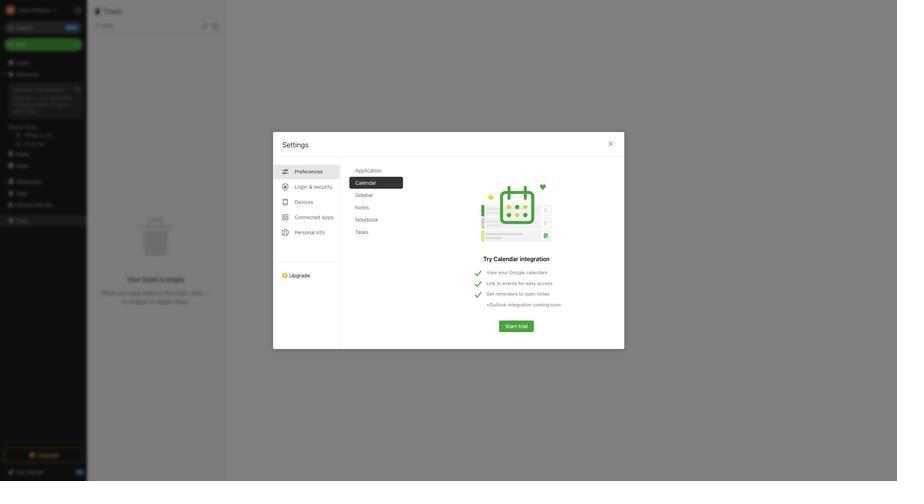Task type: vqa. For each thing, say whether or not it's contained in the screenshot.
John!
no



Task type: locate. For each thing, give the bounding box(es) containing it.
link
[[487, 281, 496, 286]]

integration up calendars
[[520, 256, 550, 263]]

notes right recent at the top of the page
[[25, 124, 38, 130]]

tab list containing application
[[350, 165, 409, 349]]

tasks inside tab
[[355, 229, 369, 235]]

click
[[191, 290, 203, 297]]

notes link
[[0, 148, 87, 160]]

0 vertical spatial the
[[25, 95, 32, 101]]

icon on a note, notebook, stack or tag to add it here.
[[13, 95, 72, 114]]

1 horizontal spatial the
[[165, 290, 173, 297]]

notes
[[100, 22, 113, 29], [142, 290, 157, 297], [537, 291, 549, 297]]

+outlook
[[487, 302, 507, 308]]

0 horizontal spatial upgrade
[[37, 453, 59, 459]]

1 horizontal spatial tasks
[[355, 229, 369, 235]]

1 vertical spatial upgrade
[[37, 453, 59, 459]]

tasks down notebook at the top of the page
[[355, 229, 369, 235]]

1 horizontal spatial upgrade button
[[273, 263, 340, 282]]

0 horizontal spatial upgrade button
[[4, 448, 83, 463]]

0 vertical spatial upgrade button
[[273, 263, 340, 282]]

0 notes
[[96, 22, 113, 29]]

google
[[510, 270, 525, 276]]

group
[[0, 80, 87, 151]]

try
[[484, 256, 492, 263]]

click
[[13, 95, 24, 101]]

tab list
[[273, 157, 340, 349], [350, 165, 409, 349]]

notes inside when you have notes in the trash, click '...' to restore or delete them.
[[142, 290, 157, 297]]

1 vertical spatial the
[[165, 290, 173, 297]]

first
[[35, 87, 44, 93]]

1 vertical spatial trash
[[16, 218, 29, 224]]

the right in
[[165, 290, 173, 297]]

0 horizontal spatial tab list
[[273, 157, 340, 349]]

upgrade inside tab list
[[289, 273, 310, 279]]

your
[[23, 87, 33, 93], [499, 270, 508, 276]]

devices
[[295, 199, 313, 205]]

calendar tab
[[350, 177, 403, 189]]

notes left in
[[142, 290, 157, 297]]

0 vertical spatial upgrade
[[289, 273, 310, 279]]

upgrade
[[289, 273, 310, 279], [37, 453, 59, 459]]

0 vertical spatial tasks
[[16, 163, 29, 169]]

trash link
[[0, 215, 87, 227]]

2 vertical spatial notes
[[355, 205, 369, 211]]

it
[[23, 108, 25, 114]]

coming
[[533, 302, 549, 308]]

0 horizontal spatial calendar
[[355, 180, 376, 186]]

or left delete
[[150, 299, 155, 305]]

or down on
[[50, 102, 54, 107]]

the left ...
[[25, 95, 32, 101]]

tasks button
[[0, 160, 87, 172]]

apps
[[322, 214, 334, 221]]

tasks
[[16, 163, 29, 169], [355, 229, 369, 235]]

trash down shared
[[16, 218, 29, 224]]

calendar up the sidebar
[[355, 180, 376, 186]]

tree
[[0, 57, 87, 442]]

trial
[[519, 324, 528, 330]]

1 horizontal spatial your
[[499, 270, 508, 276]]

personal
[[295, 230, 315, 236]]

add
[[13, 87, 22, 93]]

0 horizontal spatial tasks
[[16, 163, 29, 169]]

Search text field
[[9, 21, 78, 34]]

0 horizontal spatial your
[[23, 87, 33, 93]]

0 vertical spatial notes
[[25, 124, 38, 130]]

1 vertical spatial or
[[150, 299, 155, 305]]

link to events for easy access
[[487, 281, 553, 286]]

soon
[[551, 302, 561, 308]]

info
[[316, 230, 325, 236]]

1 horizontal spatial upgrade
[[289, 273, 310, 279]]

when
[[101, 290, 116, 297]]

notes down access
[[537, 291, 549, 297]]

view your google calendars
[[487, 270, 548, 276]]

calendar up "view your google calendars"
[[494, 256, 519, 263]]

shared with me link
[[0, 199, 87, 211]]

1 horizontal spatial trash
[[103, 7, 122, 16]]

None search field
[[9, 21, 78, 34]]

note,
[[61, 95, 72, 101]]

0 vertical spatial calendar
[[355, 180, 376, 186]]

with
[[34, 202, 44, 208]]

the
[[25, 95, 32, 101], [165, 290, 173, 297]]

new button
[[4, 38, 83, 51]]

notes inside notes 'link'
[[16, 151, 30, 157]]

0 vertical spatial or
[[50, 102, 54, 107]]

shortcuts
[[16, 71, 39, 77]]

your
[[127, 276, 141, 283]]

to down you
[[123, 299, 128, 305]]

start trial
[[506, 324, 528, 330]]

to down note,
[[64, 102, 68, 107]]

notes
[[25, 124, 38, 130], [16, 151, 30, 157], [355, 205, 369, 211]]

get reminders to open notes
[[487, 291, 549, 297]]

notes up tasks button
[[16, 151, 30, 157]]

notes down the sidebar
[[355, 205, 369, 211]]

tasks up notebooks
[[16, 163, 29, 169]]

delete
[[156, 299, 173, 305]]

upgrade for 'upgrade' popup button inside the tab list
[[289, 273, 310, 279]]

or inside when you have notes in the trash, click '...' to restore or delete them.
[[150, 299, 155, 305]]

0 horizontal spatial or
[[50, 102, 54, 107]]

notebook tab
[[350, 214, 403, 226]]

recent
[[8, 124, 24, 130]]

1 horizontal spatial or
[[150, 299, 155, 305]]

1 vertical spatial notes
[[16, 151, 30, 157]]

trash inside note list element
[[103, 7, 122, 16]]

access
[[537, 281, 553, 286]]

note window - empty element
[[225, 0, 898, 482]]

0 vertical spatial trash
[[103, 7, 122, 16]]

your for first
[[23, 87, 33, 93]]

notes right 0
[[100, 22, 113, 29]]

'...'
[[205, 290, 211, 297]]

0 vertical spatial your
[[23, 87, 33, 93]]

calendar
[[355, 180, 376, 186], [494, 256, 519, 263]]

integration
[[520, 256, 550, 263], [508, 302, 532, 308]]

1 horizontal spatial tab list
[[350, 165, 409, 349]]

1 horizontal spatial calendar
[[494, 256, 519, 263]]

when you have notes in the trash, click '...' to restore or delete them.
[[101, 290, 211, 305]]

you
[[117, 290, 127, 297]]

trash up 0 notes
[[103, 7, 122, 16]]

recent notes
[[8, 124, 38, 130]]

1 vertical spatial tasks
[[355, 229, 369, 235]]

1 horizontal spatial notes
[[142, 290, 157, 297]]

to inside icon on a note, notebook, stack or tag to add it here.
[[64, 102, 68, 107]]

sidebar tab
[[350, 189, 403, 201]]

your trash is empty
[[127, 276, 185, 283]]

the inside when you have notes in the trash, click '...' to restore or delete them.
[[165, 290, 173, 297]]

notes tab
[[350, 202, 403, 214]]

integration down get reminders to open notes
[[508, 302, 532, 308]]

1 vertical spatial your
[[499, 270, 508, 276]]

notes inside notes tab
[[355, 205, 369, 211]]

your right view
[[499, 270, 508, 276]]

to
[[64, 102, 68, 107], [497, 281, 501, 286], [519, 291, 524, 297], [123, 299, 128, 305]]

upgrade button
[[273, 263, 340, 282], [4, 448, 83, 463]]

or
[[50, 102, 54, 107], [150, 299, 155, 305]]

your up click the ... in the left top of the page
[[23, 87, 33, 93]]



Task type: describe. For each thing, give the bounding box(es) containing it.
is
[[159, 276, 164, 283]]

add
[[13, 108, 21, 114]]

upgrade for the bottom 'upgrade' popup button
[[37, 453, 59, 459]]

1 vertical spatial upgrade button
[[4, 448, 83, 463]]

&
[[309, 184, 312, 190]]

notes inside 'group'
[[25, 124, 38, 130]]

0
[[96, 22, 99, 29]]

notebooks link
[[0, 176, 87, 188]]

try calendar integration
[[484, 256, 550, 263]]

tasks inside button
[[16, 163, 29, 169]]

reminders
[[496, 291, 518, 297]]

notebooks
[[16, 179, 42, 185]]

click the ...
[[13, 95, 38, 101]]

shared
[[16, 202, 33, 208]]

home link
[[0, 57, 87, 69]]

have
[[128, 290, 141, 297]]

0 horizontal spatial notes
[[100, 22, 113, 29]]

connected
[[295, 214, 320, 221]]

note list element
[[87, 0, 225, 482]]

2 horizontal spatial notes
[[537, 291, 549, 297]]

start trial button
[[499, 321, 534, 333]]

notebook
[[355, 217, 378, 223]]

easy
[[526, 281, 536, 286]]

security
[[314, 184, 333, 190]]

start
[[506, 324, 517, 330]]

0 horizontal spatial the
[[25, 95, 32, 101]]

tasks tab
[[350, 226, 403, 238]]

for
[[519, 281, 525, 286]]

1 vertical spatial integration
[[508, 302, 532, 308]]

tab list containing preferences
[[273, 157, 340, 349]]

your for google
[[499, 270, 508, 276]]

on
[[50, 95, 56, 101]]

notebook,
[[13, 102, 35, 107]]

expand notebooks image
[[2, 179, 8, 185]]

add your first shortcut
[[13, 87, 64, 93]]

to right link
[[497, 281, 501, 286]]

settings image
[[74, 6, 83, 15]]

tags
[[16, 190, 27, 196]]

connected apps
[[295, 214, 334, 221]]

group containing add your first shortcut
[[0, 80, 87, 151]]

upgrade button inside tab list
[[273, 263, 340, 282]]

here.
[[27, 108, 38, 114]]

login & security
[[295, 184, 333, 190]]

tree containing home
[[0, 57, 87, 442]]

empty
[[166, 276, 185, 283]]

trash,
[[175, 290, 190, 297]]

personal info
[[295, 230, 325, 236]]

trash
[[142, 276, 158, 283]]

+outlook integration coming soon
[[487, 302, 561, 308]]

events
[[503, 281, 517, 286]]

shortcut
[[45, 87, 64, 93]]

to left open at bottom
[[519, 291, 524, 297]]

to inside when you have notes in the trash, click '...' to restore or delete them.
[[123, 299, 128, 305]]

0 vertical spatial integration
[[520, 256, 550, 263]]

settings
[[282, 141, 309, 149]]

get
[[487, 291, 495, 297]]

them.
[[174, 299, 189, 305]]

a
[[57, 95, 60, 101]]

sidebar
[[355, 192, 373, 198]]

home
[[16, 60, 30, 66]]

shortcuts button
[[0, 69, 87, 80]]

1 vertical spatial calendar
[[494, 256, 519, 263]]

calendars
[[527, 270, 548, 276]]

tag
[[55, 102, 63, 107]]

or inside icon on a note, notebook, stack or tag to add it here.
[[50, 102, 54, 107]]

open
[[525, 291, 536, 297]]

stack
[[36, 102, 48, 107]]

0 horizontal spatial trash
[[16, 218, 29, 224]]

close image
[[607, 140, 615, 148]]

tags button
[[0, 188, 87, 199]]

new
[[16, 41, 26, 48]]

view
[[487, 270, 497, 276]]

application
[[355, 168, 382, 174]]

login
[[295, 184, 308, 190]]

shared with me
[[16, 202, 52, 208]]

icon
[[40, 95, 49, 101]]

preferences
[[295, 169, 323, 175]]

in
[[159, 290, 163, 297]]

application tab
[[350, 165, 403, 177]]

...
[[34, 95, 38, 101]]

restore
[[129, 299, 148, 305]]

me
[[45, 202, 52, 208]]

calendar inside tab
[[355, 180, 376, 186]]



